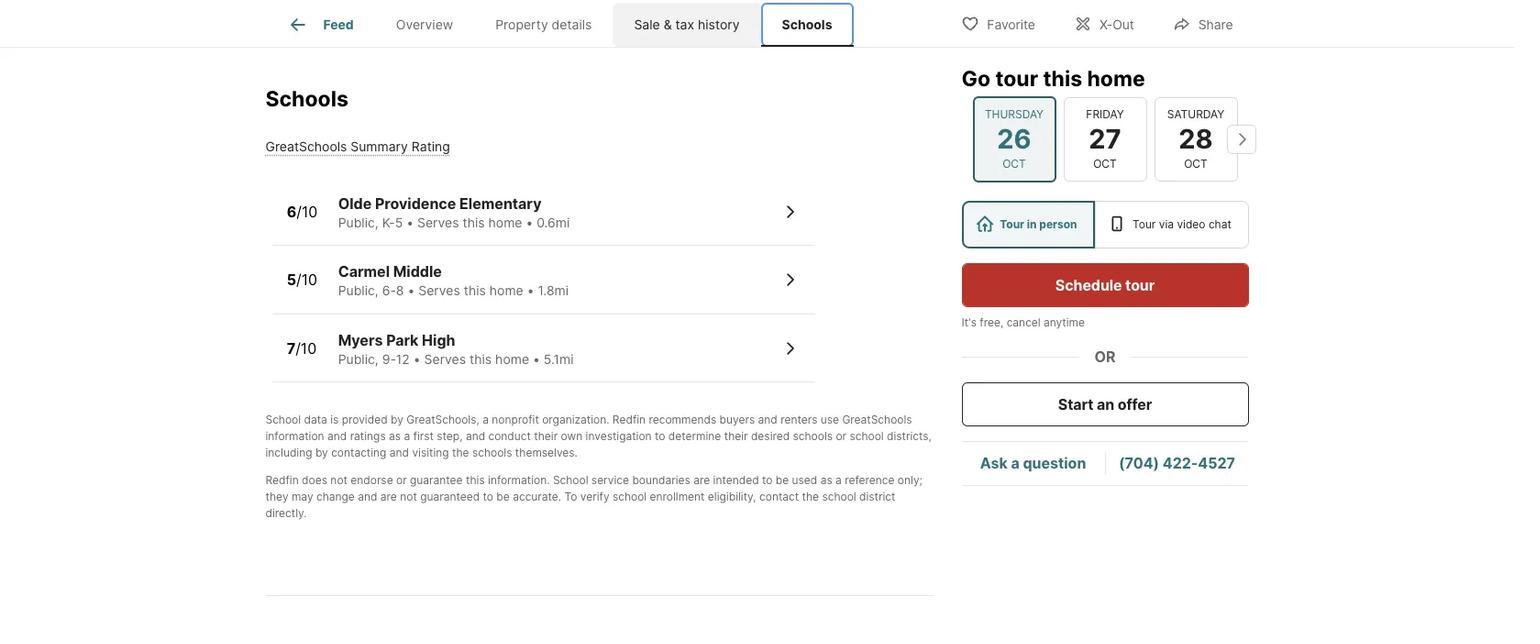 Task type: vqa. For each thing, say whether or not it's contained in the screenshot.
# related to Sammamish
no



Task type: describe. For each thing, give the bounding box(es) containing it.
sale
[[634, 17, 660, 32]]

summary
[[351, 138, 408, 154]]

and inside school service boundaries are intended to be used as a reference only; they may change and are not
[[358, 490, 377, 504]]

1 horizontal spatial schools
[[793, 430, 833, 443]]

endorse
[[351, 474, 393, 487]]

accurate.
[[513, 490, 561, 504]]

and up desired
[[758, 413, 777, 427]]

4527
[[1198, 454, 1235, 473]]

carmel
[[338, 263, 390, 281]]

6
[[287, 202, 296, 221]]

friday 27 oct
[[1086, 107, 1124, 171]]

investigation
[[586, 430, 652, 443]]

school for data
[[265, 413, 301, 427]]

home inside carmel middle public, 6-8 • serves this home • 1.8mi
[[489, 283, 523, 298]]

26
[[997, 123, 1031, 155]]

ask a question
[[980, 454, 1086, 473]]

start an offer button
[[962, 382, 1249, 426]]

school service boundaries are intended to be used as a reference only; they may change and are not
[[265, 474, 922, 504]]

, a nonprofit organization. redfin recommends buyers and renters use greatschools information and ratings as a
[[265, 413, 912, 443]]

eligibility,
[[708, 490, 756, 504]]

sale & tax history tab
[[613, 3, 761, 47]]

tour for tour in person
[[1000, 217, 1024, 231]]

does
[[302, 474, 327, 487]]

first step, and conduct their own investigation to determine their desired schools or school districts, including by contacting and visiting the schools themselves.
[[265, 430, 932, 460]]

carmel middle public, 6-8 • serves this home • 1.8mi
[[338, 263, 569, 298]]

olde
[[338, 194, 372, 213]]

to inside school service boundaries are intended to be used as a reference only; they may change and are not
[[762, 474, 773, 487]]

schedule tour
[[1055, 276, 1155, 294]]

elementary
[[459, 194, 542, 213]]

the inside guaranteed to be accurate. to verify school enrollment eligibility, contact the school district directly.
[[802, 490, 819, 504]]

5 /10
[[287, 271, 317, 289]]

to inside guaranteed to be accurate. to verify school enrollment eligibility, contact the school district directly.
[[483, 490, 493, 504]]

step,
[[437, 430, 463, 443]]

first
[[413, 430, 434, 443]]

1 horizontal spatial are
[[693, 474, 710, 487]]

themselves.
[[515, 446, 578, 460]]

boundaries
[[632, 474, 690, 487]]

it's free, cancel anytime
[[962, 315, 1085, 329]]

high
[[422, 331, 455, 349]]

favorite button
[[946, 4, 1051, 42]]

saturday
[[1167, 107, 1224, 121]]

is
[[330, 413, 339, 427]]

school down the service at the bottom left
[[613, 490, 647, 504]]

sale & tax history
[[634, 17, 740, 32]]

guaranteed
[[420, 490, 480, 504]]

schedule
[[1055, 276, 1122, 294]]

home up friday
[[1087, 66, 1145, 92]]

422-
[[1163, 454, 1198, 473]]

a right the ,
[[483, 413, 489, 427]]

/10 for 6
[[296, 202, 318, 221]]

1 horizontal spatial greatschools
[[406, 413, 476, 427]]

share
[[1198, 16, 1233, 32]]

this up the thursday
[[1043, 66, 1082, 92]]

and down is
[[327, 430, 347, 443]]

school data is provided by greatschools
[[265, 413, 476, 427]]

(704) 422-4527 link
[[1119, 454, 1235, 473]]

list box containing tour in person
[[962, 201, 1249, 249]]

renters
[[781, 413, 817, 427]]

history
[[698, 17, 740, 32]]

school for service
[[553, 474, 588, 487]]

0 vertical spatial not
[[330, 474, 347, 487]]

intended
[[713, 474, 759, 487]]

ask
[[980, 454, 1008, 473]]

tour via video chat
[[1133, 217, 1231, 231]]

oct for 26
[[1003, 157, 1026, 171]]

oct for 28
[[1184, 157, 1208, 171]]

(704) 422-4527
[[1119, 454, 1235, 473]]

k-
[[382, 214, 395, 230]]

anytime
[[1044, 315, 1085, 329]]

organization.
[[542, 413, 609, 427]]

1 their from the left
[[534, 430, 558, 443]]

5.1mi
[[544, 351, 574, 367]]

property
[[495, 17, 548, 32]]

district
[[859, 490, 895, 504]]

friday
[[1086, 107, 1124, 121]]

tour via video chat option
[[1095, 201, 1249, 249]]

contacting
[[331, 446, 386, 460]]

greatschools inside , a nonprofit organization. redfin recommends buyers and renters use greatschools information and ratings as a
[[842, 413, 912, 427]]

2 their from the left
[[724, 430, 748, 443]]

they
[[265, 490, 288, 504]]

be inside guaranteed to be accurate. to verify school enrollment eligibility, contact the school district directly.
[[496, 490, 510, 504]]

tour for tour via video chat
[[1133, 217, 1156, 231]]

0 horizontal spatial greatschools
[[265, 138, 347, 154]]

verify
[[580, 490, 609, 504]]

x-out
[[1099, 16, 1134, 32]]

myers park high public, 9-12 • serves this home • 5.1mi
[[338, 331, 574, 367]]

/10 for 5
[[296, 271, 317, 289]]

9-
[[382, 351, 396, 367]]

enrollment
[[650, 490, 705, 504]]

1 vertical spatial are
[[380, 490, 397, 504]]

a inside school service boundaries are intended to be used as a reference only; they may change and are not
[[836, 474, 842, 487]]

information.
[[488, 474, 550, 487]]

• left 0.6mi
[[526, 214, 533, 230]]

0 horizontal spatial or
[[396, 474, 407, 487]]

reference
[[845, 474, 895, 487]]

serves for high
[[424, 351, 466, 367]]

28
[[1179, 123, 1213, 155]]

to
[[564, 490, 577, 504]]

0 horizontal spatial redfin
[[265, 474, 299, 487]]

tour for schedule
[[1125, 276, 1155, 294]]

this inside myers park high public, 9-12 • serves this home • 5.1mi
[[470, 351, 492, 367]]

park
[[386, 331, 419, 349]]

tour for go
[[995, 66, 1038, 92]]

to inside first step, and conduct their own investigation to determine their desired schools or school districts, including by contacting and visiting the schools themselves.
[[655, 430, 665, 443]]

data
[[304, 413, 327, 427]]

thursday
[[985, 107, 1044, 121]]

0.6mi
[[537, 214, 570, 230]]

schools tab
[[761, 3, 853, 47]]



Task type: locate. For each thing, give the bounding box(es) containing it.
may
[[292, 490, 313, 504]]

tab list
[[265, 0, 868, 47]]

be up contact at the right of page
[[776, 474, 789, 487]]

list box
[[962, 201, 1249, 249]]

schools up "greatschools summary rating" link
[[265, 86, 348, 112]]

share button
[[1157, 4, 1249, 42]]

a left first
[[404, 430, 410, 443]]

1 horizontal spatial tour
[[1125, 276, 1155, 294]]

not up change
[[330, 474, 347, 487]]

0 horizontal spatial school
[[265, 413, 301, 427]]

go
[[962, 66, 991, 92]]

1 horizontal spatial 5
[[395, 214, 403, 230]]

0 horizontal spatial oct
[[1003, 157, 1026, 171]]

schools down renters
[[793, 430, 833, 443]]

schools inside tab
[[782, 17, 832, 32]]

start
[[1058, 395, 1094, 414]]

favorite
[[987, 16, 1035, 32]]

(704)
[[1119, 454, 1159, 473]]

1 vertical spatial tour
[[1125, 276, 1155, 294]]

2 vertical spatial /10
[[295, 339, 317, 357]]

only;
[[898, 474, 922, 487]]

a right ask
[[1011, 454, 1019, 473]]

redfin
[[612, 413, 646, 427], [265, 474, 299, 487]]

1 horizontal spatial school
[[553, 474, 588, 487]]

redfin up they
[[265, 474, 299, 487]]

school
[[850, 430, 884, 443], [613, 490, 647, 504], [822, 490, 856, 504]]

go tour this home
[[962, 66, 1145, 92]]

public, down olde
[[338, 214, 378, 230]]

/10
[[296, 202, 318, 221], [296, 271, 317, 289], [295, 339, 317, 357]]

3 oct from the left
[[1184, 157, 1208, 171]]

5 down 6
[[287, 271, 296, 289]]

thursday 26 oct
[[985, 107, 1044, 171]]

school left districts,
[[850, 430, 884, 443]]

2 vertical spatial serves
[[424, 351, 466, 367]]

1 vertical spatial to
[[762, 474, 773, 487]]

0 horizontal spatial by
[[315, 446, 328, 460]]

2 public, from the top
[[338, 283, 378, 298]]

x-out button
[[1058, 4, 1150, 42]]

0 vertical spatial serves
[[417, 214, 459, 230]]

0 vertical spatial to
[[655, 430, 665, 443]]

0 horizontal spatial their
[[534, 430, 558, 443]]

3 public, from the top
[[338, 351, 378, 367]]

this up guaranteed
[[466, 474, 485, 487]]

0 vertical spatial tour
[[995, 66, 1038, 92]]

0 vertical spatial schools
[[782, 17, 832, 32]]

tour left via
[[1133, 217, 1156, 231]]

1 vertical spatial serves
[[418, 283, 460, 298]]

0 vertical spatial or
[[836, 430, 846, 443]]

schools right history
[[782, 17, 832, 32]]

1 vertical spatial by
[[315, 446, 328, 460]]

1 horizontal spatial or
[[836, 430, 846, 443]]

0 vertical spatial 5
[[395, 214, 403, 230]]

1 vertical spatial redfin
[[265, 474, 299, 487]]

2 oct from the left
[[1093, 157, 1117, 171]]

0 horizontal spatial schools
[[472, 446, 512, 460]]

tax
[[675, 17, 694, 32]]

districts,
[[887, 430, 932, 443]]

tour up the thursday
[[995, 66, 1038, 92]]

0 vertical spatial schools
[[793, 430, 833, 443]]

the down step,
[[452, 446, 469, 460]]

as right used on the right bottom of page
[[820, 474, 832, 487]]

it's
[[962, 315, 977, 329]]

or down use
[[836, 430, 846, 443]]

2 vertical spatial to
[[483, 490, 493, 504]]

1 vertical spatial not
[[400, 490, 417, 504]]

oct down 27
[[1093, 157, 1117, 171]]

1 vertical spatial 5
[[287, 271, 296, 289]]

middle
[[393, 263, 442, 281]]

greatschools summary rating
[[265, 138, 450, 154]]

schools down conduct
[[472, 446, 512, 460]]

directly.
[[265, 507, 307, 520]]

1 horizontal spatial redfin
[[612, 413, 646, 427]]

1 horizontal spatial oct
[[1093, 157, 1117, 171]]

0 vertical spatial the
[[452, 446, 469, 460]]

1 vertical spatial schools
[[472, 446, 512, 460]]

0 vertical spatial /10
[[296, 202, 318, 221]]

&
[[664, 17, 672, 32]]

tab list containing feed
[[265, 0, 868, 47]]

video
[[1177, 217, 1205, 231]]

be inside school service boundaries are intended to be used as a reference only; they may change and are not
[[776, 474, 789, 487]]

their down buyers in the bottom left of the page
[[724, 430, 748, 443]]

school down reference at right bottom
[[822, 490, 856, 504]]

used
[[792, 474, 817, 487]]

redfin inside , a nonprofit organization. redfin recommends buyers and renters use greatschools information and ratings as a
[[612, 413, 646, 427]]

or inside first step, and conduct their own investigation to determine their desired schools or school districts, including by contacting and visiting the schools themselves.
[[836, 430, 846, 443]]

public, for myers
[[338, 351, 378, 367]]

0 vertical spatial public,
[[338, 214, 378, 230]]

home down elementary
[[488, 214, 522, 230]]

0 horizontal spatial to
[[483, 490, 493, 504]]

overview
[[396, 17, 453, 32]]

via
[[1159, 217, 1174, 231]]

1 horizontal spatial the
[[802, 490, 819, 504]]

by up does
[[315, 446, 328, 460]]

public, inside olde providence elementary public, k-5 • serves this home • 0.6mi
[[338, 214, 378, 230]]

0 horizontal spatial schools
[[265, 86, 348, 112]]

contact
[[759, 490, 799, 504]]

serves inside carmel middle public, 6-8 • serves this home • 1.8mi
[[418, 283, 460, 298]]

0 vertical spatial school
[[265, 413, 301, 427]]

tour inside tour via video chat option
[[1133, 217, 1156, 231]]

greatschools up step,
[[406, 413, 476, 427]]

1 horizontal spatial their
[[724, 430, 748, 443]]

• right the 8
[[408, 283, 415, 298]]

feed
[[323, 17, 354, 32]]

1 horizontal spatial schools
[[782, 17, 832, 32]]

question
[[1023, 454, 1086, 473]]

None button
[[973, 96, 1056, 182], [1063, 97, 1147, 182], [1154, 97, 1238, 182], [973, 96, 1056, 182], [1063, 97, 1147, 182], [1154, 97, 1238, 182]]

oct inside 'thursday 26 oct'
[[1003, 157, 1026, 171]]

• right 12
[[413, 351, 421, 367]]

as inside school service boundaries are intended to be used as a reference only; they may change and are not
[[820, 474, 832, 487]]

0 horizontal spatial tour
[[1000, 217, 1024, 231]]

providence
[[375, 194, 456, 213]]

tour right schedule
[[1125, 276, 1155, 294]]

oct down 26
[[1003, 157, 1026, 171]]

schedule tour button
[[962, 263, 1249, 307]]

public, for olde
[[338, 214, 378, 230]]

tour
[[995, 66, 1038, 92], [1125, 276, 1155, 294]]

the inside first step, and conduct their own investigation to determine their desired schools or school districts, including by contacting and visiting the schools themselves.
[[452, 446, 469, 460]]

/10 left 'carmel'
[[296, 271, 317, 289]]

tour inside schedule tour button
[[1125, 276, 1155, 294]]

a
[[483, 413, 489, 427], [404, 430, 410, 443], [1011, 454, 1019, 473], [836, 474, 842, 487]]

school up information
[[265, 413, 301, 427]]

as
[[389, 430, 401, 443], [820, 474, 832, 487]]

by right provided
[[391, 413, 403, 427]]

person
[[1039, 217, 1077, 231]]

public, inside carmel middle public, 6-8 • serves this home • 1.8mi
[[338, 283, 378, 298]]

0 vertical spatial redfin
[[612, 413, 646, 427]]

offer
[[1118, 395, 1152, 414]]

serves down middle
[[418, 283, 460, 298]]

/10 for 7
[[295, 339, 317, 357]]

greatschools up districts,
[[842, 413, 912, 427]]

determine
[[668, 430, 721, 443]]

to down the recommends
[[655, 430, 665, 443]]

next image
[[1227, 125, 1256, 154]]

1 horizontal spatial as
[[820, 474, 832, 487]]

be
[[776, 474, 789, 487], [496, 490, 510, 504]]

home left 1.8mi
[[489, 283, 523, 298]]

and down endorse
[[358, 490, 377, 504]]

be down information.
[[496, 490, 510, 504]]

as inside , a nonprofit organization. redfin recommends buyers and renters use greatschools information and ratings as a
[[389, 430, 401, 443]]

service
[[591, 474, 629, 487]]

/10 left olde
[[296, 202, 318, 221]]

0 vertical spatial are
[[693, 474, 710, 487]]

feed link
[[287, 14, 354, 36]]

serves down providence
[[417, 214, 459, 230]]

visiting
[[412, 446, 449, 460]]

0 horizontal spatial tour
[[995, 66, 1038, 92]]

1 horizontal spatial not
[[400, 490, 417, 504]]

in
[[1027, 217, 1037, 231]]

1 vertical spatial the
[[802, 490, 819, 504]]

this up myers park high public, 9-12 • serves this home • 5.1mi
[[464, 283, 486, 298]]

an
[[1097, 395, 1114, 414]]

change
[[316, 490, 355, 504]]

1 vertical spatial /10
[[296, 271, 317, 289]]

recommends
[[649, 413, 716, 427]]

0 horizontal spatial are
[[380, 490, 397, 504]]

x-
[[1099, 16, 1113, 32]]

oct inside saturday 28 oct
[[1184, 157, 1208, 171]]

as right ratings
[[389, 430, 401, 443]]

0 vertical spatial as
[[389, 430, 401, 443]]

27
[[1089, 123, 1121, 155]]

not down redfin does not endorse or guarantee this information.
[[400, 490, 417, 504]]

0 horizontal spatial be
[[496, 490, 510, 504]]

out
[[1113, 16, 1134, 32]]

guaranteed to be accurate. to verify school enrollment eligibility, contact the school district directly.
[[265, 490, 895, 520]]

or
[[836, 430, 846, 443], [396, 474, 407, 487]]

home inside olde providence elementary public, k-5 • serves this home • 0.6mi
[[488, 214, 522, 230]]

public, down 'carmel'
[[338, 283, 378, 298]]

greatschools up 6 /10
[[265, 138, 347, 154]]

• left 5.1mi
[[533, 351, 540, 367]]

12
[[396, 351, 410, 367]]

oct down 28
[[1184, 157, 1208, 171]]

0 horizontal spatial 5
[[287, 271, 296, 289]]

1 public, from the top
[[338, 214, 378, 230]]

serves
[[417, 214, 459, 230], [418, 283, 460, 298], [424, 351, 466, 367]]

serves down high
[[424, 351, 466, 367]]

tour
[[1000, 217, 1024, 231], [1133, 217, 1156, 231]]

1 horizontal spatial tour
[[1133, 217, 1156, 231]]

a left reference at right bottom
[[836, 474, 842, 487]]

0 horizontal spatial the
[[452, 446, 469, 460]]

1 vertical spatial be
[[496, 490, 510, 504]]

1 vertical spatial public,
[[338, 283, 378, 298]]

this inside carmel middle public, 6-8 • serves this home • 1.8mi
[[464, 283, 486, 298]]

1 vertical spatial as
[[820, 474, 832, 487]]

2 horizontal spatial greatschools
[[842, 413, 912, 427]]

2 horizontal spatial to
[[762, 474, 773, 487]]

oct inside friday 27 oct
[[1093, 157, 1117, 171]]

1 horizontal spatial be
[[776, 474, 789, 487]]

are
[[693, 474, 710, 487], [380, 490, 397, 504]]

this up the ,
[[470, 351, 492, 367]]

1 tour from the left
[[1000, 217, 1024, 231]]

greatschools
[[265, 138, 347, 154], [406, 413, 476, 427], [842, 413, 912, 427]]

public, down myers
[[338, 351, 378, 367]]

the
[[452, 446, 469, 460], [802, 490, 819, 504]]

ratings
[[350, 430, 386, 443]]

tour inside tour in person option
[[1000, 217, 1024, 231]]

2 vertical spatial public,
[[338, 351, 378, 367]]

buyers
[[719, 413, 755, 427]]

6-
[[382, 283, 396, 298]]

property details
[[495, 17, 592, 32]]

home inside myers park high public, 9-12 • serves this home • 5.1mi
[[495, 351, 529, 367]]

not
[[330, 474, 347, 487], [400, 490, 417, 504]]

desired
[[751, 430, 790, 443]]

and up redfin does not endorse or guarantee this information.
[[390, 446, 409, 460]]

1 oct from the left
[[1003, 157, 1026, 171]]

serves for elementary
[[417, 214, 459, 230]]

the down used on the right bottom of page
[[802, 490, 819, 504]]

2 tour from the left
[[1133, 217, 1156, 231]]

home left 5.1mi
[[495, 351, 529, 367]]

are up enrollment
[[693, 474, 710, 487]]

their up themselves.
[[534, 430, 558, 443]]

2 horizontal spatial oct
[[1184, 157, 1208, 171]]

are down endorse
[[380, 490, 397, 504]]

ask a question link
[[980, 454, 1086, 473]]

1 vertical spatial or
[[396, 474, 407, 487]]

to
[[655, 430, 665, 443], [762, 474, 773, 487], [483, 490, 493, 504]]

1 vertical spatial school
[[553, 474, 588, 487]]

• down providence
[[406, 214, 414, 230]]

by inside first step, and conduct their own investigation to determine their desired schools or school districts, including by contacting and visiting the schools themselves.
[[315, 446, 328, 460]]

this down elementary
[[463, 214, 485, 230]]

this inside olde providence elementary public, k-5 • serves this home • 0.6mi
[[463, 214, 485, 230]]

5 down providence
[[395, 214, 403, 230]]

0 horizontal spatial not
[[330, 474, 347, 487]]

property details tab
[[474, 3, 613, 47]]

to up contact at the right of page
[[762, 474, 773, 487]]

oct for 27
[[1093, 157, 1117, 171]]

serves inside olde providence elementary public, k-5 • serves this home • 0.6mi
[[417, 214, 459, 230]]

8
[[396, 283, 404, 298]]

0 vertical spatial be
[[776, 474, 789, 487]]

school up to
[[553, 474, 588, 487]]

and down the ,
[[466, 430, 485, 443]]

• left 1.8mi
[[527, 283, 534, 298]]

,
[[476, 413, 479, 427]]

olde providence elementary public, k-5 • serves this home • 0.6mi
[[338, 194, 570, 230]]

provided
[[342, 413, 388, 427]]

conduct
[[488, 430, 531, 443]]

cancel
[[1007, 315, 1041, 329]]

serves inside myers park high public, 9-12 • serves this home • 5.1mi
[[424, 351, 466, 367]]

to down information.
[[483, 490, 493, 504]]

1 horizontal spatial to
[[655, 430, 665, 443]]

use
[[821, 413, 839, 427]]

redfin does not endorse or guarantee this information.
[[265, 474, 550, 487]]

details
[[552, 17, 592, 32]]

tour left in
[[1000, 217, 1024, 231]]

school
[[265, 413, 301, 427], [553, 474, 588, 487]]

public, inside myers park high public, 9-12 • serves this home • 5.1mi
[[338, 351, 378, 367]]

tour in person option
[[962, 201, 1095, 249]]

information
[[265, 430, 324, 443]]

redfin up investigation
[[612, 413, 646, 427]]

0 horizontal spatial as
[[389, 430, 401, 443]]

start an offer
[[1058, 395, 1152, 414]]

overview tab
[[375, 3, 474, 47]]

or right endorse
[[396, 474, 407, 487]]

school inside first step, and conduct their own investigation to determine their desired schools or school districts, including by contacting and visiting the schools themselves.
[[850, 430, 884, 443]]

not inside school service boundaries are intended to be used as a reference only; they may change and are not
[[400, 490, 417, 504]]

1 horizontal spatial by
[[391, 413, 403, 427]]

school inside school service boundaries are intended to be used as a reference only; they may change and are not
[[553, 474, 588, 487]]

/10 left myers
[[295, 339, 317, 357]]

0 vertical spatial by
[[391, 413, 403, 427]]

1 vertical spatial schools
[[265, 86, 348, 112]]

5 inside olde providence elementary public, k-5 • serves this home • 0.6mi
[[395, 214, 403, 230]]

free,
[[980, 315, 1004, 329]]

7 /10
[[287, 339, 317, 357]]



